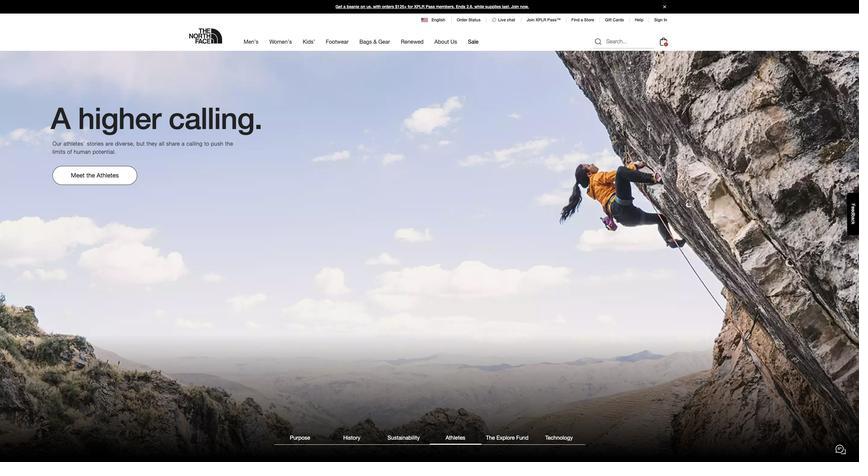 Task type: describe. For each thing, give the bounding box(es) containing it.
orders
[[382, 4, 394, 9]]

0 horizontal spatial athletes
[[97, 172, 119, 179]]

the north face home page image
[[189, 28, 222, 44]]

bags & gear link
[[360, 32, 390, 51]]

meet the athletes link
[[53, 166, 137, 185]]

0 horizontal spatial xplr
[[414, 4, 425, 9]]

purpose
[[290, 435, 310, 441]]

bags & gear
[[360, 38, 390, 45]]

technology button
[[534, 434, 586, 445]]

men's link
[[244, 32, 259, 51]]

b
[[851, 214, 857, 217]]

a for beanie
[[344, 4, 346, 9]]

f e e d b a c k
[[851, 204, 857, 224]]

f
[[851, 204, 857, 206]]

technology
[[546, 435, 573, 441]]

with
[[373, 4, 381, 9]]

sustainability
[[388, 435, 420, 441]]

2 e from the top
[[851, 209, 857, 212]]

1
[[666, 43, 667, 46]]

explore
[[497, 435, 515, 441]]

footwear link
[[326, 32, 349, 51]]

2.6,
[[467, 4, 474, 9]]

meet
[[71, 172, 85, 179]]

about us link
[[435, 32, 458, 51]]

find a store
[[572, 18, 595, 22]]

k
[[851, 222, 857, 224]]

for
[[408, 4, 413, 9]]

in
[[664, 18, 668, 22]]

renewed link
[[401, 32, 424, 51]]

english link
[[422, 17, 446, 23]]

about
[[435, 38, 449, 45]]

find
[[572, 18, 580, 22]]

sign
[[655, 18, 663, 22]]

sign in button
[[655, 18, 668, 22]]

about us
[[435, 38, 458, 45]]

members.
[[436, 4, 455, 9]]

sign in
[[655, 18, 668, 22]]

a inside button
[[851, 217, 857, 220]]

cards
[[613, 18, 625, 22]]

beanie
[[347, 4, 360, 9]]

order status
[[457, 18, 481, 22]]

the
[[486, 435, 495, 441]]

close image
[[661, 5, 670, 8]]

kids'
[[303, 38, 315, 45]]

live chat
[[499, 18, 516, 22]]

bags
[[360, 38, 372, 45]]

fund
[[517, 435, 529, 441]]

women's link
[[270, 32, 292, 51]]

1 e from the top
[[851, 206, 857, 209]]

history
[[344, 435, 361, 441]]

a for store
[[581, 18, 584, 22]]

1 vertical spatial xplr
[[536, 18, 547, 22]]

athletes button
[[430, 434, 482, 445]]

live chat button
[[492, 17, 516, 23]]



Task type: vqa. For each thing, say whether or not it's contained in the screenshot.
third Shop
no



Task type: locate. For each thing, give the bounding box(es) containing it.
2 horizontal spatial a
[[851, 217, 857, 220]]

e up d
[[851, 206, 857, 209]]

women's
[[270, 38, 292, 45]]

find a store link
[[572, 18, 595, 22]]

0 horizontal spatial join
[[512, 4, 519, 9]]

1 vertical spatial a
[[581, 18, 584, 22]]

help
[[635, 18, 644, 22]]

store
[[585, 18, 595, 22]]

order
[[457, 18, 468, 22]]

pass™
[[548, 18, 561, 22]]

now.
[[521, 4, 529, 9]]

0 vertical spatial xplr
[[414, 4, 425, 9]]

renewed
[[401, 38, 424, 45]]

sustainability button
[[378, 434, 430, 445]]

pass
[[426, 4, 435, 9]]

join right last.
[[512, 4, 519, 9]]

&
[[374, 38, 377, 45]]

gear
[[379, 38, 390, 45]]

history button
[[326, 434, 378, 445]]

f e e d b a c k button
[[848, 193, 860, 235]]

footwear
[[326, 38, 349, 45]]

1 horizontal spatial xplr
[[536, 18, 547, 22]]

status
[[469, 18, 481, 22]]

us,
[[367, 4, 372, 9]]

last.
[[503, 4, 510, 9]]

join
[[512, 4, 519, 9], [527, 18, 535, 22]]

get
[[336, 4, 343, 9]]

a right get
[[344, 4, 346, 9]]

xplr right for at the top of the page
[[414, 4, 425, 9]]

english
[[432, 18, 446, 22]]

get a beanie on us, with orders $125+ for xplr pass members. ends 2.6, while supplies last. join now.
[[336, 4, 529, 9]]

join xplr pass™
[[527, 18, 561, 22]]

order status link
[[457, 18, 481, 22]]

a up k
[[851, 217, 857, 220]]

1 horizontal spatial join
[[527, 18, 535, 22]]

d
[[851, 212, 857, 214]]

1 link
[[659, 36, 670, 47]]

men's
[[244, 38, 259, 45]]

sale
[[468, 38, 479, 45]]

0 vertical spatial join
[[512, 4, 519, 9]]

chat
[[507, 18, 516, 22]]

join xplr pass™ link
[[527, 18, 561, 22]]

kids' link
[[303, 32, 315, 51]]

c
[[851, 220, 857, 222]]

athletes inside button
[[446, 435, 466, 441]]

2 vertical spatial a
[[851, 217, 857, 220]]

us
[[451, 38, 458, 45]]

athletes
[[97, 172, 119, 179], [446, 435, 466, 441]]

1 vertical spatial join
[[527, 18, 535, 22]]

the explore fund
[[486, 435, 529, 441]]

e
[[851, 206, 857, 209], [851, 209, 857, 212]]

gift cards
[[606, 18, 625, 22]]

get a beanie on us, with orders $125+ for xplr pass members. ends 2.6, while supplies last. join now. link
[[0, 0, 860, 14]]

purpose button
[[274, 434, 326, 445]]

supplies
[[486, 4, 501, 9]]

sale link
[[468, 32, 479, 51]]

a right find
[[581, 18, 584, 22]]

search all image
[[595, 37, 603, 46]]

0 vertical spatial athletes
[[97, 172, 119, 179]]

join down now.
[[527, 18, 535, 22]]

while
[[475, 4, 485, 9]]

xplr
[[414, 4, 425, 9], [536, 18, 547, 22]]

meet the athletes
[[71, 172, 119, 179]]

1 horizontal spatial athletes
[[446, 435, 466, 441]]

0 horizontal spatial a
[[344, 4, 346, 9]]

the explore fund button
[[482, 434, 534, 445]]

1 horizontal spatial a
[[581, 18, 584, 22]]

the
[[86, 172, 95, 179]]

live
[[499, 18, 506, 22]]

gift
[[606, 18, 612, 22]]

on
[[361, 4, 366, 9]]

1 vertical spatial athletes
[[446, 435, 466, 441]]

gift cards link
[[606, 18, 625, 22]]

$125+
[[396, 4, 407, 9]]

xplr left pass™
[[536, 18, 547, 22]]

e up the b
[[851, 209, 857, 212]]

Search search field
[[593, 35, 654, 48]]

help link
[[635, 18, 644, 22]]

a
[[344, 4, 346, 9], [581, 18, 584, 22], [851, 217, 857, 220]]

0 vertical spatial a
[[344, 4, 346, 9]]

ends
[[456, 4, 466, 9]]



